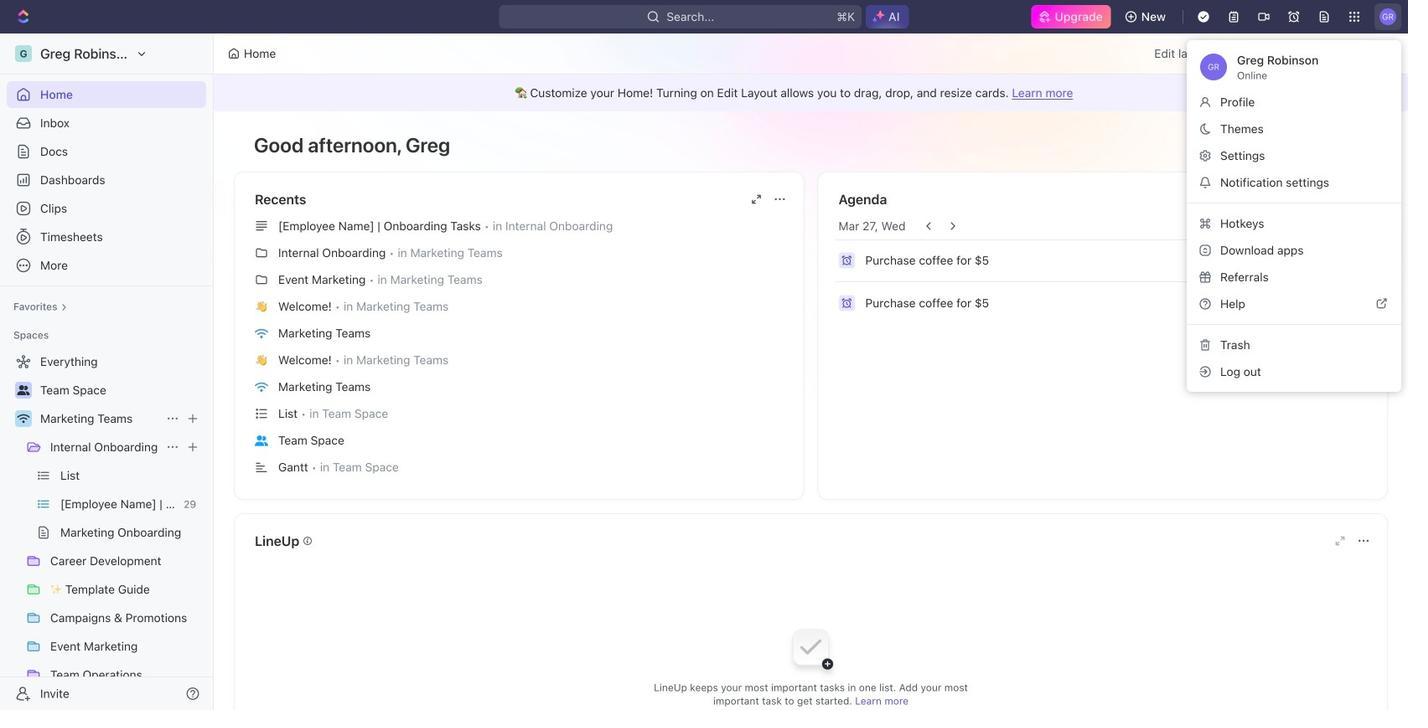 Task type: describe. For each thing, give the bounding box(es) containing it.
wifi image inside tree
[[17, 414, 30, 424]]

tree inside sidebar navigation
[[7, 349, 206, 711]]

0 vertical spatial wifi image
[[255, 328, 268, 339]]

sidebar navigation
[[0, 34, 214, 711]]

1 vertical spatial wifi image
[[255, 382, 268, 393]]



Task type: locate. For each thing, give the bounding box(es) containing it.
2 vertical spatial wifi image
[[17, 414, 30, 424]]

tree
[[7, 349, 206, 711]]

user group image
[[255, 436, 268, 447]]

wifi image
[[255, 328, 268, 339], [255, 382, 268, 393], [17, 414, 30, 424]]



Task type: vqa. For each thing, say whether or not it's contained in the screenshot.
rightmost The Project 2 link
no



